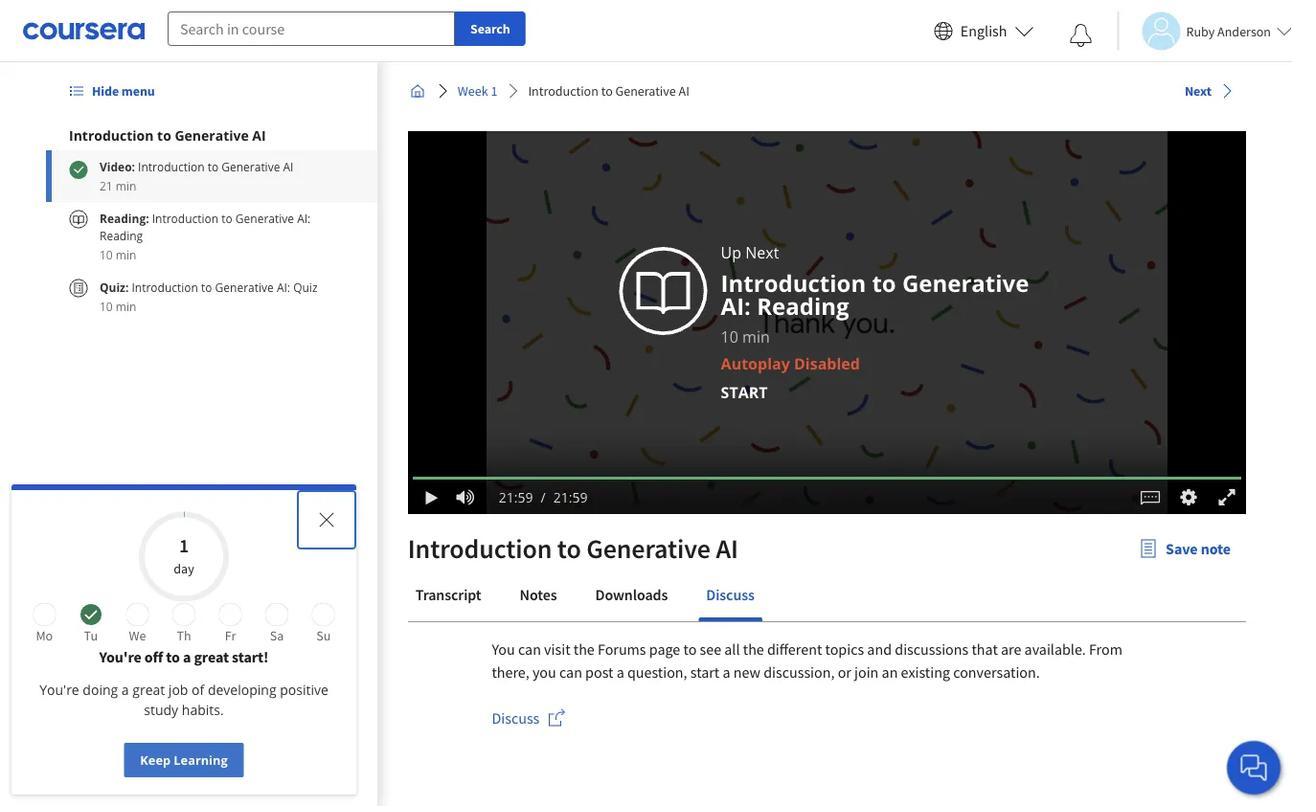 Task type: locate. For each thing, give the bounding box(es) containing it.
introduction to generative ai: reading
[[100, 210, 311, 243]]

next
[[1185, 82, 1212, 99], [745, 242, 779, 263]]

keep
[[140, 752, 171, 769]]

0 vertical spatial great
[[194, 648, 229, 667]]

page
[[649, 640, 680, 659]]

1 vertical spatial can
[[559, 663, 582, 682]]

all
[[724, 640, 740, 659]]

10 down quiz:
[[100, 298, 113, 314]]

search
[[470, 20, 510, 37]]

reading up disabled
[[757, 291, 849, 322]]

generative inside quiz: introduction to generative ai: quiz 10 min
[[215, 279, 274, 295]]

0 vertical spatial introduction to generative ai
[[528, 82, 689, 100]]

reading image
[[617, 245, 709, 337]]

existing
[[901, 663, 950, 682]]

min
[[116, 178, 136, 193], [116, 247, 136, 262], [116, 298, 136, 314], [742, 327, 770, 347]]

ai inside video: introduction to generative ai 21 min
[[283, 159, 294, 174]]

min down quiz:
[[116, 298, 136, 314]]

21
[[100, 178, 113, 193]]

1 horizontal spatial ai:
[[297, 210, 311, 226]]

week 1 link
[[450, 74, 505, 108]]

introduction to generative ai
[[528, 82, 689, 100], [69, 126, 266, 144], [408, 532, 738, 566]]

habits.
[[182, 701, 224, 719]]

job
[[168, 681, 188, 699]]

great down fr
[[194, 648, 229, 667]]

1 21 minutes 59 seconds element from the left
[[499, 489, 533, 507]]

a left new on the right bottom of the page
[[723, 663, 730, 682]]

introduction down video: introduction to generative ai 21 min
[[152, 210, 219, 226]]

0 vertical spatial discuss
[[706, 585, 755, 604]]

0 vertical spatial reading
[[100, 227, 143, 243]]

introduction inside quiz: introduction to generative ai: quiz 10 min
[[132, 279, 198, 295]]

introduction
[[528, 82, 599, 100], [69, 126, 154, 144], [138, 159, 205, 174], [152, 210, 219, 226], [721, 268, 866, 299], [132, 279, 198, 295], [408, 532, 552, 566]]

can
[[518, 640, 541, 659], [559, 663, 582, 682]]

you're
[[99, 648, 141, 667], [39, 681, 79, 699]]

to
[[601, 82, 613, 100], [157, 126, 171, 144], [208, 159, 219, 174], [222, 210, 233, 226], [872, 268, 896, 299], [201, 279, 212, 295], [557, 532, 581, 566], [683, 640, 697, 659], [166, 648, 180, 667]]

1 dialog
[[11, 485, 356, 795]]

a inside you're doing a great job of developing positive study habits.
[[121, 681, 129, 699]]

introduction up video:
[[69, 126, 154, 144]]

10 inside quiz: introduction to generative ai: quiz 10 min
[[100, 298, 113, 314]]

to inside dropdown button
[[157, 126, 171, 144]]

introduction down introduction to generative ai dropdown button
[[138, 159, 205, 174]]

21:59
[[499, 489, 533, 507], [553, 489, 588, 507]]

the right visit
[[574, 640, 595, 659]]

21:59 left '/'
[[499, 489, 533, 507]]

reading inside up next introduction to generative ai: reading 10 min autoplay disabled start
[[757, 291, 849, 322]]

1 horizontal spatial great
[[194, 648, 229, 667]]

next down ruby
[[1185, 82, 1212, 99]]

next inside next button
[[1185, 82, 1212, 99]]

generative inside video: introduction to generative ai 21 min
[[221, 159, 280, 174]]

mute image
[[453, 488, 478, 507]]

hide menu
[[92, 82, 155, 100]]

ai: inside introduction to generative ai: reading
[[297, 210, 311, 226]]

to inside video: introduction to generative ai 21 min
[[208, 159, 219, 174]]

play image
[[422, 490, 442, 505]]

2 vertical spatial 10
[[721, 327, 738, 347]]

1 vertical spatial next
[[745, 242, 779, 263]]

to inside up next introduction to generative ai: reading 10 min autoplay disabled start
[[872, 268, 896, 299]]

1 horizontal spatial reading
[[757, 291, 849, 322]]

anderson
[[1218, 23, 1271, 40]]

1 horizontal spatial you're
[[99, 648, 141, 667]]

ai: inside quiz: introduction to generative ai: quiz 10 min
[[277, 279, 290, 295]]

introduction to generative ai link
[[521, 74, 697, 108]]

next right up
[[745, 242, 779, 263]]

1 inside 1 day
[[179, 534, 189, 558]]

keep learning
[[140, 752, 228, 769]]

you
[[492, 640, 515, 659]]

video: introduction to generative ai 21 min
[[100, 159, 294, 193]]

discuss
[[706, 585, 755, 604], [492, 709, 540, 728]]

10 up autoplay
[[721, 327, 738, 347]]

21 minutes 59 seconds element right '/'
[[553, 489, 588, 507]]

2 21 minutes 59 seconds element from the left
[[553, 489, 588, 507]]

0 horizontal spatial 21:59
[[499, 489, 533, 507]]

0 horizontal spatial ai:
[[277, 279, 290, 295]]

day
[[174, 560, 194, 578]]

0 horizontal spatial 1
[[179, 534, 189, 558]]

1 horizontal spatial 1
[[491, 82, 498, 100]]

2 the from the left
[[743, 640, 764, 659]]

you're inside you're doing a great job of developing positive study habits.
[[39, 681, 79, 699]]

1 vertical spatial 10
[[100, 298, 113, 314]]

up
[[721, 242, 741, 263]]

1 vertical spatial you're
[[39, 681, 79, 699]]

you're for you're doing a great job of developing positive study habits.
[[39, 681, 79, 699]]

introduction right quiz:
[[132, 279, 198, 295]]

min right 21
[[116, 178, 136, 193]]

and
[[867, 640, 892, 659]]

great inside you're doing a great job of developing positive study habits.
[[132, 681, 165, 699]]

10 up quiz:
[[100, 247, 113, 262]]

ai:
[[297, 210, 311, 226], [277, 279, 290, 295], [721, 291, 751, 322]]

introduction to generative ai for introduction to generative ai dropdown button
[[69, 126, 266, 144]]

are
[[1001, 640, 1021, 659]]

you're down we
[[99, 648, 141, 667]]

introduction to generative ai inside dropdown button
[[69, 126, 266, 144]]

to inside introduction to generative ai: reading
[[222, 210, 233, 226]]

ai: up quiz
[[297, 210, 311, 226]]

great
[[194, 648, 229, 667], [132, 681, 165, 699]]

0 horizontal spatial can
[[518, 640, 541, 659]]

generative inside up next introduction to generative ai: reading 10 min autoplay disabled start
[[902, 268, 1029, 299]]

generative inside dropdown button
[[175, 126, 249, 144]]

we
[[129, 627, 146, 645]]

reading inside introduction to generative ai: reading
[[100, 227, 143, 243]]

1 right week
[[491, 82, 498, 100]]

generative
[[615, 82, 676, 100], [175, 126, 249, 144], [221, 159, 280, 174], [235, 210, 294, 226], [902, 268, 1029, 299], [215, 279, 274, 295], [586, 532, 711, 566]]

the
[[574, 640, 595, 659], [743, 640, 764, 659]]

1 vertical spatial 1
[[179, 534, 189, 558]]

introduction down up
[[721, 268, 866, 299]]

0 horizontal spatial you're
[[39, 681, 79, 699]]

0 horizontal spatial great
[[132, 681, 165, 699]]

conversation.
[[953, 663, 1040, 682]]

ai: down up
[[721, 291, 751, 322]]

search button
[[455, 11, 526, 46]]

question,
[[627, 663, 687, 682]]

21:59 / 21:59
[[499, 489, 588, 507]]

doing
[[83, 681, 118, 699]]

topics
[[825, 640, 864, 659]]

21 minutes 59 seconds element
[[499, 489, 533, 507], [553, 489, 588, 507]]

1 up "day"
[[179, 534, 189, 558]]

0 horizontal spatial 21 minutes 59 seconds element
[[499, 489, 533, 507]]

21 minutes 59 seconds element left '/'
[[499, 489, 533, 507]]

1 horizontal spatial 21:59
[[553, 489, 588, 507]]

min up autoplay
[[742, 327, 770, 347]]

0 vertical spatial you're
[[99, 648, 141, 667]]

reading
[[100, 227, 143, 243], [757, 291, 849, 322]]

1 horizontal spatial 21 minutes 59 seconds element
[[553, 489, 588, 507]]

discuss inside 'button'
[[706, 585, 755, 604]]

ruby
[[1186, 23, 1215, 40]]

1 the from the left
[[574, 640, 595, 659]]

discussions
[[895, 640, 969, 659]]

the right all on the bottom right of page
[[743, 640, 764, 659]]

hide menu button
[[61, 74, 163, 108]]

1 vertical spatial discuss
[[492, 709, 540, 728]]

ai
[[679, 82, 689, 100], [252, 126, 266, 144], [283, 159, 294, 174], [716, 532, 738, 566]]

new
[[733, 663, 761, 682]]

0 horizontal spatial reading
[[100, 227, 143, 243]]

to inside you can visit the forums page to see all the different topics and discussions that are available. from there, you can post a question, start a new discussion, or join an existing conversation.
[[683, 640, 697, 659]]

1 vertical spatial reading
[[757, 291, 849, 322]]

0 vertical spatial 1
[[491, 82, 498, 100]]

ai: left quiz
[[277, 279, 290, 295]]

1 horizontal spatial can
[[559, 663, 582, 682]]

menu
[[122, 82, 155, 100]]

min inside up next introduction to generative ai: reading 10 min autoplay disabled start
[[742, 327, 770, 347]]

0 horizontal spatial the
[[574, 640, 595, 659]]

a right doing
[[121, 681, 129, 699]]

from
[[1089, 640, 1123, 659]]

close image
[[315, 509, 338, 532]]

1 vertical spatial introduction to generative ai
[[69, 126, 266, 144]]

full screen image
[[1215, 488, 1239, 507]]

1
[[491, 82, 498, 100], [179, 534, 189, 558]]

21:59 right '/'
[[553, 489, 588, 507]]

2 horizontal spatial ai:
[[721, 291, 751, 322]]

positive
[[280, 681, 328, 699]]

1 horizontal spatial discuss
[[706, 585, 755, 604]]

you're left doing
[[39, 681, 79, 699]]

great up "study"
[[132, 681, 165, 699]]

0 horizontal spatial next
[[745, 242, 779, 263]]

can right you on the bottom left
[[559, 663, 582, 682]]

introduction to generative ai: reading link
[[721, 268, 1037, 322]]

introduction inside up next introduction to generative ai: reading 10 min autoplay disabled start
[[721, 268, 866, 299]]

1 day
[[174, 534, 194, 578]]

0 vertical spatial next
[[1185, 82, 1212, 99]]

reading down reading:
[[100, 227, 143, 243]]

1 vertical spatial great
[[132, 681, 165, 699]]

min inside video: introduction to generative ai 21 min
[[116, 178, 136, 193]]

discuss down there,
[[492, 709, 540, 728]]

2 vertical spatial introduction to generative ai
[[408, 532, 738, 566]]

start
[[690, 663, 720, 682]]

1 horizontal spatial next
[[1185, 82, 1212, 99]]

discuss up all on the bottom right of page
[[706, 585, 755, 604]]

min inside quiz: introduction to generative ai: quiz 10 min
[[116, 298, 136, 314]]

1 horizontal spatial the
[[743, 640, 764, 659]]

generative inside introduction to generative ai: reading
[[235, 210, 294, 226]]

0 horizontal spatial discuss
[[492, 709, 540, 728]]

can right you
[[518, 640, 541, 659]]



Task type: describe. For each thing, give the bounding box(es) containing it.
min up quiz:
[[116, 247, 136, 262]]

developing
[[208, 681, 276, 699]]

chat with us image
[[1239, 753, 1269, 784]]

you're off to a great start!
[[99, 648, 269, 667]]

you can visit the forums page to see all the different topics and discussions that are available. from there, you can post a question, start a new discussion, or join an existing conversation.
[[492, 640, 1123, 682]]

notes button
[[512, 572, 565, 618]]

you're for you're off to a great start!
[[99, 648, 141, 667]]

quiz:
[[100, 279, 129, 295]]

learning
[[174, 752, 228, 769]]

th
[[177, 627, 191, 645]]

/
[[541, 489, 546, 507]]

or
[[838, 663, 851, 682]]

quiz: introduction to generative ai: quiz 10 min
[[100, 279, 318, 314]]

save
[[1166, 539, 1198, 558]]

su
[[316, 627, 331, 645]]

related lecture content tabs tab list
[[408, 572, 1246, 622]]

you
[[533, 663, 556, 682]]

a down th
[[183, 648, 191, 667]]

introduction to generative ai button
[[69, 125, 354, 145]]

study
[[144, 701, 178, 719]]

transcript button
[[408, 572, 489, 618]]

note
[[1201, 539, 1231, 558]]

start
[[721, 382, 768, 403]]

next inside up next introduction to generative ai: reading 10 min autoplay disabled start
[[745, 242, 779, 263]]

completed image
[[69, 160, 88, 179]]

ai: inside up next introduction to generative ai: reading 10 min autoplay disabled start
[[721, 291, 751, 322]]

introduction to generative ai for introduction to generative ai link
[[528, 82, 689, 100]]

save note
[[1166, 539, 1231, 558]]

fr
[[225, 627, 236, 645]]

0 vertical spatial 10
[[100, 247, 113, 262]]

introduction inside video: introduction to generative ai 21 min
[[138, 159, 205, 174]]

to inside quiz: introduction to generative ai: quiz 10 min
[[201, 279, 212, 295]]

post
[[585, 663, 613, 682]]

10 inside up next introduction to generative ai: reading 10 min autoplay disabled start
[[721, 327, 738, 347]]

show notifications image
[[1069, 24, 1092, 47]]

downloads
[[595, 585, 668, 604]]

start link
[[721, 382, 768, 403]]

start!
[[232, 648, 269, 667]]

visit
[[544, 640, 570, 659]]

save note button
[[1124, 526, 1246, 572]]

there,
[[492, 663, 529, 682]]

autoplay
[[721, 353, 790, 374]]

week
[[458, 82, 488, 100]]

tu
[[84, 627, 98, 645]]

to inside 1 dialog
[[166, 648, 180, 667]]

you're doing a great job of developing positive study habits.
[[39, 681, 328, 719]]

see
[[700, 640, 721, 659]]

discussion,
[[764, 663, 835, 682]]

up next introduction to generative ai: reading 10 min autoplay disabled start
[[721, 242, 1029, 403]]

forums
[[598, 640, 646, 659]]

different
[[767, 640, 822, 659]]

0 vertical spatial can
[[518, 640, 541, 659]]

discuss button
[[699, 572, 762, 618]]

video:
[[100, 159, 135, 174]]

sa
[[270, 627, 284, 645]]

home image
[[410, 83, 425, 99]]

10 min
[[100, 247, 136, 262]]

introduction right 'week 1'
[[528, 82, 599, 100]]

ruby anderson
[[1186, 23, 1271, 40]]

downloads button
[[588, 572, 676, 618]]

Search in course text field
[[168, 11, 455, 46]]

2 21:59 from the left
[[553, 489, 588, 507]]

that
[[972, 640, 998, 659]]

ruby anderson button
[[1117, 12, 1292, 50]]

1 21:59 from the left
[[499, 489, 533, 507]]

mo
[[36, 627, 53, 645]]

introduction down mute image
[[408, 532, 552, 566]]

join
[[854, 663, 879, 682]]

english
[[961, 22, 1007, 41]]

english button
[[926, 0, 1042, 62]]

introduction inside introduction to generative ai: reading
[[152, 210, 219, 226]]

hide
[[92, 82, 119, 100]]

coursera image
[[23, 16, 145, 46]]

a right post
[[617, 663, 624, 682]]

next button
[[1181, 81, 1239, 100]]

ai inside dropdown button
[[252, 126, 266, 144]]

discuss link
[[492, 709, 566, 732]]

of
[[192, 681, 204, 699]]

off
[[144, 648, 163, 667]]

notes
[[520, 585, 557, 604]]

transcript
[[416, 585, 481, 604]]

keep learning button
[[124, 743, 244, 778]]

introduction inside dropdown button
[[69, 126, 154, 144]]

quiz
[[293, 279, 318, 295]]

available.
[[1025, 640, 1086, 659]]

disabled
[[794, 353, 860, 374]]

reading:
[[100, 210, 152, 226]]

week 1
[[458, 82, 498, 100]]

an
[[882, 663, 898, 682]]



Task type: vqa. For each thing, say whether or not it's contained in the screenshot.
bottom 15
no



